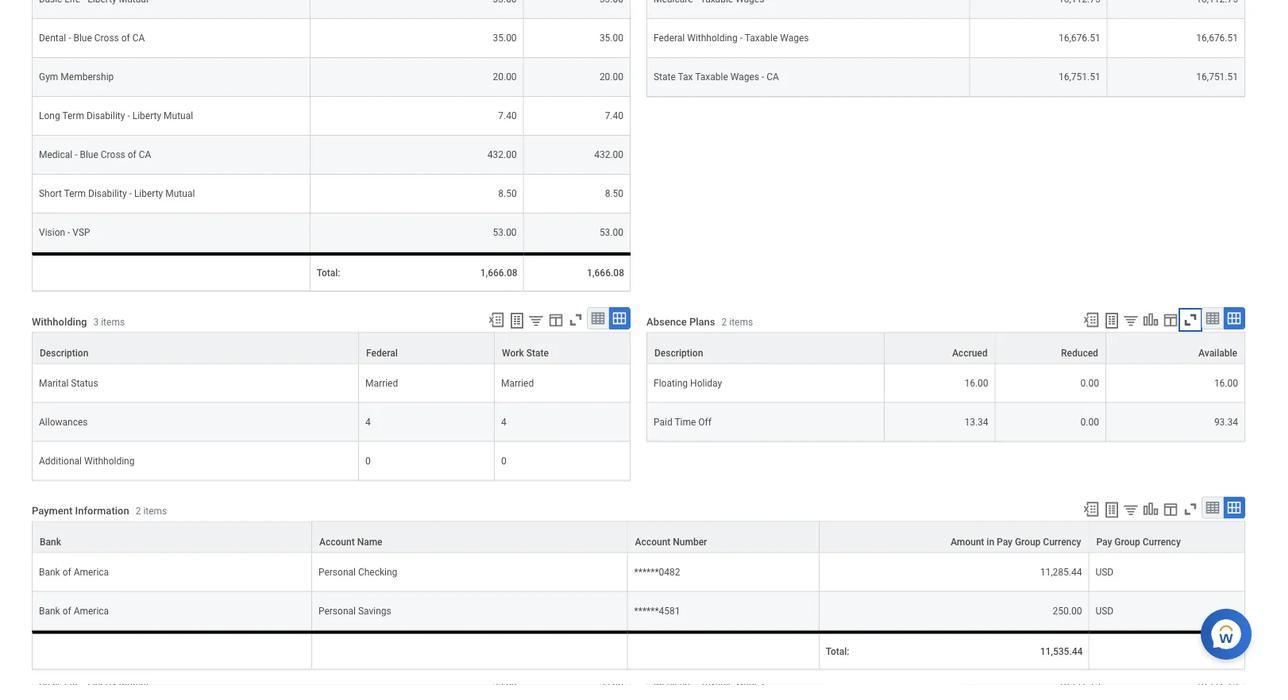 Task type: vqa. For each thing, say whether or not it's contained in the screenshot.
top Disability
yes



Task type: describe. For each thing, give the bounding box(es) containing it.
0.00 for 16.00
[[1081, 378, 1100, 389]]

gym membership
[[39, 72, 114, 83]]

11,285.44
[[1041, 567, 1083, 578]]

term for short
[[64, 189, 86, 200]]

federal button
[[359, 334, 494, 364]]

off
[[699, 417, 712, 428]]

group inside popup button
[[1015, 537, 1041, 548]]

- right medical on the top left of page
[[75, 150, 77, 161]]

cross for medical - blue cross of ca
[[101, 150, 125, 161]]

2 fullscreen image from the left
[[1182, 312, 1200, 330]]

1 20.00 from the left
[[493, 72, 517, 83]]

term for long
[[62, 111, 84, 122]]

row containing vision - vsp
[[32, 214, 631, 253]]

2 53.00 from the left
[[600, 228, 624, 239]]

bank for personal savings
[[39, 606, 60, 617]]

work state
[[502, 348, 549, 359]]

currency inside popup button
[[1044, 537, 1082, 548]]

account number
[[635, 537, 707, 548]]

account for account number
[[635, 537, 671, 548]]

state tax taxable wages - ca
[[654, 72, 779, 83]]

floating holiday
[[654, 378, 722, 389]]

status
[[71, 378, 98, 389]]

group inside popup button
[[1115, 537, 1141, 548]]

tax
[[678, 72, 693, 83]]

additional
[[39, 456, 82, 467]]

1 432.00 from the left
[[488, 150, 517, 161]]

holiday
[[691, 378, 722, 389]]

row containing paid time off
[[647, 403, 1246, 442]]

marital status
[[39, 378, 98, 389]]

disability for short
[[88, 189, 127, 200]]

expand table image right table image
[[612, 311, 628, 327]]

paid time off
[[654, 417, 712, 428]]

amount in pay group currency
[[951, 537, 1082, 548]]

work
[[502, 348, 524, 359]]

1 16,751.51 from the left
[[1059, 72, 1101, 83]]

row containing federal withholding - taxable wages
[[647, 20, 1246, 59]]

account name
[[319, 537, 383, 548]]

work state button
[[495, 334, 630, 364]]

******4581
[[635, 606, 681, 617]]

bank inside popup button
[[40, 537, 61, 548]]

toolbar for 3
[[481, 308, 631, 333]]

table image for absence plans
[[1205, 311, 1221, 327]]

click to view/edit grid preferences image for absence plans
[[1162, 312, 1180, 330]]

floating
[[654, 378, 688, 389]]

currency inside popup button
[[1143, 537, 1181, 548]]

13.34
[[965, 417, 989, 428]]

250.00
[[1053, 606, 1083, 617]]

0.00 for 13.34
[[1081, 417, 1100, 428]]

export to excel image for information
[[1083, 501, 1101, 519]]

1 16.00 from the left
[[965, 378, 989, 389]]

description button for 3
[[33, 334, 358, 364]]

0 vertical spatial taxable
[[745, 33, 778, 44]]

state inside work state popup button
[[527, 348, 549, 359]]

row containing short term disability - liberty mutual
[[32, 175, 631, 214]]

liberty for short term disability - liberty mutual
[[134, 189, 163, 200]]

bank button
[[33, 523, 311, 553]]

amount in pay group currency button
[[820, 523, 1089, 553]]

expand/collapse chart image for information
[[1143, 501, 1160, 519]]

description button for plans
[[648, 334, 885, 364]]

expand/collapse chart image for plans
[[1143, 312, 1160, 330]]

0 vertical spatial wages
[[780, 33, 809, 44]]

table image
[[590, 311, 606, 327]]

long
[[39, 111, 60, 122]]

1 0 from the left
[[366, 456, 371, 467]]

items for absence plans
[[730, 317, 753, 328]]

usd for 250.00
[[1096, 606, 1114, 617]]

- down the federal withholding - taxable wages
[[762, 72, 765, 83]]

medical
[[39, 150, 72, 161]]

93.34
[[1215, 417, 1239, 428]]

1 16,676.51 from the left
[[1059, 33, 1101, 44]]

short term disability - liberty mutual
[[39, 189, 195, 200]]

1 4 from the left
[[366, 417, 371, 428]]

toolbar for information
[[1076, 497, 1246, 522]]

personal savings
[[319, 606, 392, 617]]

information
[[75, 505, 129, 517]]

personal for personal checking
[[319, 567, 356, 578]]

click to view/edit grid preferences image for payment information
[[1162, 501, 1180, 519]]

0 horizontal spatial taxable
[[695, 72, 728, 83]]

row containing floating holiday
[[647, 365, 1246, 403]]

2 35.00 from the left
[[600, 33, 624, 44]]

2 432.00 from the left
[[594, 150, 624, 161]]

additional withholding
[[39, 456, 135, 467]]

export to worksheets image
[[1103, 501, 1122, 520]]

row containing medical - blue cross of ca
[[32, 136, 631, 175]]

federal for federal
[[366, 348, 398, 359]]

vision - vsp
[[39, 228, 90, 239]]

- left the vsp
[[68, 228, 70, 239]]

2 4 from the left
[[501, 417, 507, 428]]

cross for dental - blue cross of ca
[[94, 33, 119, 44]]

total: for 11,535.44
[[826, 647, 850, 658]]

row containing state tax taxable wages - ca
[[647, 59, 1246, 97]]

row containing additional withholding
[[32, 442, 631, 481]]

gym
[[39, 72, 58, 83]]

paid
[[654, 417, 673, 428]]

description for absence
[[655, 348, 703, 359]]

description for withholding
[[40, 348, 88, 359]]

account name button
[[312, 523, 627, 553]]

row containing gym membership
[[32, 59, 631, 97]]

1 horizontal spatial state
[[654, 72, 676, 83]]

2 for payment information
[[136, 506, 141, 517]]

dental
[[39, 33, 66, 44]]

blue for medical
[[80, 150, 98, 161]]

bank of america for personal savings
[[39, 606, 109, 617]]

payment information 2 items
[[32, 505, 167, 517]]

mutual for short term disability - liberty mutual
[[165, 189, 195, 200]]

expand table image for payment information
[[1227, 500, 1243, 516]]

pay inside popup button
[[997, 537, 1013, 548]]

absence plans 2 items
[[647, 316, 753, 328]]



Task type: locate. For each thing, give the bounding box(es) containing it.
1 horizontal spatial 4
[[501, 417, 507, 428]]

3
[[93, 317, 99, 328]]

fullscreen image left table image
[[567, 312, 585, 330]]

reduced button
[[996, 334, 1106, 364]]

0 horizontal spatial 8.50
[[498, 189, 517, 200]]

2 20.00 from the left
[[600, 72, 624, 83]]

2 0.00 from the top
[[1081, 417, 1100, 428]]

toolbar
[[481, 308, 631, 333], [1076, 308, 1246, 333], [1076, 497, 1246, 522]]

reduced
[[1062, 348, 1099, 359]]

1 0.00 from the top
[[1081, 378, 1100, 389]]

withholding 3 items
[[32, 316, 125, 328]]

savings
[[358, 606, 392, 617]]

name
[[357, 537, 383, 548]]

1 horizontal spatial fullscreen image
[[1182, 312, 1200, 330]]

cross down long term disability - liberty mutual
[[101, 150, 125, 161]]

table image up available
[[1205, 311, 1221, 327]]

1 vertical spatial bank of america
[[39, 606, 109, 617]]

disability for long
[[87, 111, 125, 122]]

click to view/edit grid preferences image right select to filter grid data image
[[547, 312, 565, 330]]

state
[[654, 72, 676, 83], [527, 348, 549, 359]]

1 vertical spatial 2
[[136, 506, 141, 517]]

1 group from the left
[[1015, 537, 1041, 548]]

2 for absence plans
[[722, 317, 727, 328]]

2 horizontal spatial items
[[730, 317, 753, 328]]

usd for 11,285.44
[[1096, 567, 1114, 578]]

membership
[[61, 72, 114, 83]]

1 horizontal spatial 20.00
[[600, 72, 624, 83]]

liberty down medical - blue cross of ca
[[134, 189, 163, 200]]

1 vertical spatial state
[[527, 348, 549, 359]]

account up ******0482
[[635, 537, 671, 548]]

20.00
[[493, 72, 517, 83], [600, 72, 624, 83]]

1 horizontal spatial 53.00
[[600, 228, 624, 239]]

0 vertical spatial liberty
[[132, 111, 161, 122]]

11,535.44
[[1041, 647, 1083, 658]]

1 vertical spatial cross
[[101, 150, 125, 161]]

16,676.51
[[1059, 33, 1101, 44], [1197, 33, 1239, 44]]

2 personal from the top
[[319, 606, 356, 617]]

marital
[[39, 378, 69, 389]]

fullscreen image
[[567, 312, 585, 330], [1182, 312, 1200, 330]]

export to worksheets image for 3
[[508, 312, 527, 331]]

1 vertical spatial america
[[74, 606, 109, 617]]

1 vertical spatial disability
[[88, 189, 127, 200]]

withholding for additional
[[84, 456, 135, 467]]

table image
[[1205, 311, 1221, 327], [1205, 500, 1221, 516]]

federal for federal withholding - taxable wages
[[654, 33, 685, 44]]

ca for state tax taxable wages - ca
[[767, 72, 779, 83]]

- down medical - blue cross of ca
[[129, 189, 132, 200]]

16.00
[[965, 378, 989, 389], [1215, 378, 1239, 389]]

1 vertical spatial ca
[[767, 72, 779, 83]]

1 vertical spatial wages
[[731, 72, 760, 83]]

0 vertical spatial 0.00
[[1081, 378, 1100, 389]]

of
[[121, 33, 130, 44], [128, 150, 136, 161], [63, 567, 71, 578], [63, 606, 71, 617]]

0 horizontal spatial 16,676.51
[[1059, 33, 1101, 44]]

2 0 from the left
[[501, 456, 507, 467]]

personal
[[319, 567, 356, 578], [319, 606, 356, 617]]

bank of america
[[39, 567, 109, 578], [39, 606, 109, 617]]

53.00
[[493, 228, 517, 239], [600, 228, 624, 239]]

1 horizontal spatial items
[[143, 506, 167, 517]]

vision
[[39, 228, 65, 239]]

0 horizontal spatial items
[[101, 317, 125, 328]]

2 group from the left
[[1115, 537, 1141, 548]]

1 horizontal spatial export to worksheets image
[[1103, 312, 1122, 331]]

1 horizontal spatial 0
[[501, 456, 507, 467]]

currency
[[1044, 537, 1082, 548], [1143, 537, 1181, 548]]

export to excel image up work
[[488, 312, 505, 330]]

select to filter grid data image right export to worksheets icon
[[1123, 502, 1140, 519]]

0 horizontal spatial description button
[[33, 334, 358, 364]]

amount
[[951, 537, 985, 548]]

federal
[[654, 33, 685, 44], [366, 348, 398, 359]]

pay group currency button
[[1090, 523, 1245, 553]]

bank of america for personal checking
[[39, 567, 109, 578]]

items right plans
[[730, 317, 753, 328]]

description up the floating
[[655, 348, 703, 359]]

withholding left 3
[[32, 316, 87, 328]]

1 horizontal spatial description button
[[648, 334, 885, 364]]

group right in
[[1015, 537, 1041, 548]]

mutual
[[164, 111, 193, 122], [165, 189, 195, 200]]

group
[[1015, 537, 1041, 548], [1115, 537, 1141, 548]]

0 horizontal spatial 7.40
[[498, 111, 517, 122]]

0 horizontal spatial state
[[527, 348, 549, 359]]

1 vertical spatial table image
[[1205, 500, 1221, 516]]

withholding right additional
[[84, 456, 135, 467]]

2 16,676.51 from the left
[[1197, 33, 1239, 44]]

america for personal savings
[[74, 606, 109, 617]]

disability down medical - blue cross of ca
[[88, 189, 127, 200]]

toolbar up work state popup button
[[481, 308, 631, 333]]

table image right fullscreen image
[[1205, 500, 1221, 516]]

account number button
[[628, 523, 819, 553]]

select to filter grid data image
[[1123, 313, 1140, 330], [1123, 502, 1140, 519]]

taxable
[[745, 33, 778, 44], [695, 72, 728, 83]]

1 horizontal spatial currency
[[1143, 537, 1181, 548]]

0 vertical spatial ca
[[132, 33, 145, 44]]

1 horizontal spatial taxable
[[745, 33, 778, 44]]

pay inside popup button
[[1097, 537, 1113, 548]]

mutual for long term disability - liberty mutual
[[164, 111, 193, 122]]

1 horizontal spatial 35.00
[[600, 33, 624, 44]]

personal left savings
[[319, 606, 356, 617]]

1 8.50 from the left
[[498, 189, 517, 200]]

1 description from the left
[[40, 348, 88, 359]]

0 horizontal spatial group
[[1015, 537, 1041, 548]]

description button
[[33, 334, 358, 364], [648, 334, 885, 364]]

federal inside popup button
[[366, 348, 398, 359]]

state left tax at top right
[[654, 72, 676, 83]]

0 horizontal spatial federal
[[366, 348, 398, 359]]

2 pay from the left
[[1097, 537, 1113, 548]]

export to worksheets image for plans
[[1103, 312, 1122, 331]]

1 35.00 from the left
[[493, 33, 517, 44]]

row
[[32, 0, 631, 20], [647, 0, 1246, 20], [32, 20, 631, 59], [647, 20, 1246, 59], [32, 59, 631, 97], [647, 59, 1246, 97], [32, 97, 631, 136], [32, 136, 631, 175], [32, 175, 631, 214], [32, 214, 631, 253], [32, 253, 631, 292], [32, 333, 631, 365], [647, 333, 1246, 365], [32, 365, 631, 403], [647, 365, 1246, 403], [32, 403, 631, 442], [647, 403, 1246, 442], [32, 442, 631, 481], [32, 522, 1246, 554], [32, 554, 1246, 593], [32, 593, 1246, 632], [32, 632, 1246, 671]]

toolbar up pay group currency popup button
[[1076, 497, 1246, 522]]

0 horizontal spatial 2
[[136, 506, 141, 517]]

payment
[[32, 505, 73, 517]]

export to excel image for 3
[[488, 312, 505, 330]]

export to worksheets image
[[508, 312, 527, 331], [1103, 312, 1122, 331]]

fullscreen image up the available popup button
[[1182, 312, 1200, 330]]

0 horizontal spatial 0
[[366, 456, 371, 467]]

2 usd from the top
[[1096, 606, 1114, 617]]

checking
[[358, 567, 398, 578]]

0 horizontal spatial fullscreen image
[[567, 312, 585, 330]]

blue for dental
[[73, 33, 92, 44]]

time
[[675, 417, 696, 428]]

items right 3
[[101, 317, 125, 328]]

1 vertical spatial select to filter grid data image
[[1123, 502, 1140, 519]]

blue
[[73, 33, 92, 44], [80, 150, 98, 161]]

click to view/edit grid preferences image
[[547, 312, 565, 330], [1162, 312, 1180, 330], [1162, 501, 1180, 519]]

1 horizontal spatial pay
[[1097, 537, 1113, 548]]

2 16,751.51 from the left
[[1197, 72, 1239, 83]]

1,666.08
[[480, 268, 518, 279], [587, 268, 625, 279]]

1 vertical spatial usd
[[1096, 606, 1114, 617]]

available button
[[1107, 334, 1245, 364]]

1 horizontal spatial 16.00
[[1215, 378, 1239, 389]]

withholding for federal
[[687, 33, 738, 44]]

0 vertical spatial cross
[[94, 33, 119, 44]]

0 horizontal spatial 1,666.08
[[480, 268, 518, 279]]

2 description from the left
[[655, 348, 703, 359]]

0 vertical spatial mutual
[[164, 111, 193, 122]]

pay
[[997, 537, 1013, 548], [1097, 537, 1113, 548]]

long term disability - liberty mutual
[[39, 111, 193, 122]]

withholding up the state tax taxable wages - ca
[[687, 33, 738, 44]]

8.50
[[498, 189, 517, 200], [605, 189, 624, 200]]

2 right plans
[[722, 317, 727, 328]]

click to view/edit grid preferences image up the available popup button
[[1162, 312, 1180, 330]]

taxable right tax at top right
[[695, 72, 728, 83]]

1 fullscreen image from the left
[[567, 312, 585, 330]]

items for payment information
[[143, 506, 167, 517]]

term right long
[[62, 111, 84, 122]]

1 vertical spatial taxable
[[695, 72, 728, 83]]

wages
[[780, 33, 809, 44], [731, 72, 760, 83]]

select to filter grid data image for information
[[1123, 502, 1140, 519]]

account left name
[[319, 537, 355, 548]]

accrued
[[953, 348, 988, 359]]

export to excel image left export to worksheets icon
[[1083, 501, 1101, 519]]

1 vertical spatial liberty
[[134, 189, 163, 200]]

2 16.00 from the left
[[1215, 378, 1239, 389]]

2 1,666.08 from the left
[[587, 268, 625, 279]]

plans
[[690, 316, 716, 328]]

term
[[62, 111, 84, 122], [64, 189, 86, 200]]

0 vertical spatial personal
[[319, 567, 356, 578]]

0 horizontal spatial 35.00
[[493, 33, 517, 44]]

1 pay from the left
[[997, 537, 1013, 548]]

pay right in
[[997, 537, 1013, 548]]

0 horizontal spatial 432.00
[[488, 150, 517, 161]]

0
[[366, 456, 371, 467], [501, 456, 507, 467]]

ca
[[132, 33, 145, 44], [767, 72, 779, 83], [139, 150, 151, 161]]

0 horizontal spatial 16,751.51
[[1059, 72, 1101, 83]]

ca for dental - blue cross of ca
[[132, 33, 145, 44]]

1 vertical spatial mutual
[[165, 189, 195, 200]]

0 vertical spatial total:
[[317, 268, 340, 279]]

expand table image
[[612, 311, 628, 327], [1227, 311, 1243, 327], [1227, 500, 1243, 516]]

cross up the membership
[[94, 33, 119, 44]]

0 vertical spatial america
[[74, 567, 109, 578]]

1 vertical spatial withholding
[[32, 316, 87, 328]]

0 horizontal spatial pay
[[997, 537, 1013, 548]]

workday assistant region
[[1201, 603, 1259, 660]]

1 horizontal spatial married
[[501, 378, 534, 389]]

table image for payment information
[[1205, 500, 1221, 516]]

available
[[1199, 348, 1238, 359]]

term right short
[[64, 189, 86, 200]]

personal for personal savings
[[319, 606, 356, 617]]

2 vertical spatial ca
[[139, 150, 151, 161]]

2 america from the top
[[74, 606, 109, 617]]

1 horizontal spatial federal
[[654, 33, 685, 44]]

usd right 250.00
[[1096, 606, 1114, 617]]

2 7.40 from the left
[[605, 111, 624, 122]]

row containing bank
[[32, 522, 1246, 554]]

1 1,666.08 from the left
[[480, 268, 518, 279]]

0 vertical spatial expand/collapse chart image
[[1143, 312, 1160, 330]]

2
[[722, 317, 727, 328], [136, 506, 141, 517]]

america
[[74, 567, 109, 578], [74, 606, 109, 617]]

america for personal checking
[[74, 567, 109, 578]]

1 horizontal spatial 432.00
[[594, 150, 624, 161]]

0 vertical spatial 2
[[722, 317, 727, 328]]

1 america from the top
[[74, 567, 109, 578]]

1 usd from the top
[[1096, 567, 1114, 578]]

items inside absence plans 2 items
[[730, 317, 753, 328]]

export to excel image for plans
[[1083, 312, 1100, 330]]

2 vertical spatial bank
[[39, 606, 60, 617]]

married down federal popup button
[[366, 378, 398, 389]]

absence
[[647, 316, 687, 328]]

expand table image up available
[[1227, 311, 1243, 327]]

1 vertical spatial total:
[[826, 647, 850, 658]]

taxable up the state tax taxable wages - ca
[[745, 33, 778, 44]]

state right work
[[527, 348, 549, 359]]

row containing marital status
[[32, 365, 631, 403]]

toolbar for plans
[[1076, 308, 1246, 333]]

federal withholding - taxable wages
[[654, 33, 809, 44]]

export to excel image up reduced
[[1083, 312, 1100, 330]]

export to excel image
[[488, 312, 505, 330], [1083, 312, 1100, 330], [1083, 501, 1101, 519]]

cell
[[32, 253, 311, 292], [32, 632, 312, 671], [312, 632, 628, 671], [628, 632, 820, 671], [1090, 632, 1246, 671]]

1 personal from the top
[[319, 567, 356, 578]]

0 horizontal spatial 16.00
[[965, 378, 989, 389]]

2 account from the left
[[635, 537, 671, 548]]

1 horizontal spatial 7.40
[[605, 111, 624, 122]]

bank
[[40, 537, 61, 548], [39, 567, 60, 578], [39, 606, 60, 617]]

fullscreen image
[[1182, 501, 1200, 519]]

7.40
[[498, 111, 517, 122], [605, 111, 624, 122]]

0 vertical spatial federal
[[654, 33, 685, 44]]

expand/collapse chart image
[[1143, 312, 1160, 330], [1143, 501, 1160, 519]]

2 inside absence plans 2 items
[[722, 317, 727, 328]]

1 horizontal spatial account
[[635, 537, 671, 548]]

2 export to worksheets image from the left
[[1103, 312, 1122, 331]]

personal checking
[[319, 567, 398, 578]]

1 7.40 from the left
[[498, 111, 517, 122]]

1 vertical spatial personal
[[319, 606, 356, 617]]

allowances
[[39, 417, 88, 428]]

0 horizontal spatial export to worksheets image
[[508, 312, 527, 331]]

1 description button from the left
[[33, 334, 358, 364]]

2 description button from the left
[[648, 334, 885, 364]]

0 vertical spatial term
[[62, 111, 84, 122]]

0.00
[[1081, 378, 1100, 389], [1081, 417, 1100, 428]]

row containing long term disability - liberty mutual
[[32, 97, 631, 136]]

total: for 1,666.08
[[317, 268, 340, 279]]

2 right information
[[136, 506, 141, 517]]

personal down account name
[[319, 567, 356, 578]]

medical - blue cross of ca
[[39, 150, 151, 161]]

bank for personal checking
[[39, 567, 60, 578]]

1 vertical spatial federal
[[366, 348, 398, 359]]

usd right the 11,285.44
[[1096, 567, 1114, 578]]

1 vertical spatial term
[[64, 189, 86, 200]]

0 vertical spatial state
[[654, 72, 676, 83]]

1 export to worksheets image from the left
[[508, 312, 527, 331]]

16.00 down available
[[1215, 378, 1239, 389]]

number
[[673, 537, 707, 548]]

0 horizontal spatial 53.00
[[493, 228, 517, 239]]

ca for medical - blue cross of ca
[[139, 150, 151, 161]]

liberty up medical - blue cross of ca
[[132, 111, 161, 122]]

married
[[366, 378, 398, 389], [501, 378, 534, 389]]

1 horizontal spatial 8.50
[[605, 189, 624, 200]]

select to filter grid data image up the available popup button
[[1123, 313, 1140, 330]]

pay group currency
[[1097, 537, 1181, 548]]

married down work
[[501, 378, 534, 389]]

- up the state tax taxable wages - ca
[[740, 33, 743, 44]]

2 8.50 from the left
[[605, 189, 624, 200]]

0 vertical spatial bank
[[40, 537, 61, 548]]

description up the marital status at left bottom
[[40, 348, 88, 359]]

export to worksheets image up the 'reduced' popup button
[[1103, 312, 1122, 331]]

2 currency from the left
[[1143, 537, 1181, 548]]

toolbar up the available popup button
[[1076, 308, 1246, 333]]

0 vertical spatial table image
[[1205, 311, 1221, 327]]

- right dental
[[68, 33, 71, 44]]

items
[[101, 317, 125, 328], [730, 317, 753, 328], [143, 506, 167, 517]]

description
[[40, 348, 88, 359], [655, 348, 703, 359]]

items inside withholding 3 items
[[101, 317, 125, 328]]

0 vertical spatial disability
[[87, 111, 125, 122]]

expand table image right fullscreen image
[[1227, 500, 1243, 516]]

1 vertical spatial bank
[[39, 567, 60, 578]]

expand/collapse chart image up pay group currency popup button
[[1143, 501, 1160, 519]]

items inside payment information 2 items
[[143, 506, 167, 517]]

0 horizontal spatial married
[[366, 378, 398, 389]]

expand table image for absence plans
[[1227, 311, 1243, 327]]

accrued button
[[885, 334, 995, 364]]

1 currency from the left
[[1044, 537, 1082, 548]]

blue right medical on the top left of page
[[80, 150, 98, 161]]

click to view/edit grid preferences image left fullscreen image
[[1162, 501, 1180, 519]]

pay down export to worksheets icon
[[1097, 537, 1113, 548]]

blue right dental
[[73, 33, 92, 44]]

select to filter grid data image
[[528, 313, 545, 330]]

1 horizontal spatial wages
[[780, 33, 809, 44]]

0 horizontal spatial currency
[[1044, 537, 1082, 548]]

2 vertical spatial withholding
[[84, 456, 135, 467]]

0 horizontal spatial total:
[[317, 268, 340, 279]]

1 vertical spatial 0.00
[[1081, 417, 1100, 428]]

0 horizontal spatial description
[[40, 348, 88, 359]]

1 account from the left
[[319, 537, 355, 548]]

1 vertical spatial blue
[[80, 150, 98, 161]]

1 horizontal spatial group
[[1115, 537, 1141, 548]]

items up bank popup button
[[143, 506, 167, 517]]

account
[[319, 537, 355, 548], [635, 537, 671, 548]]

vsp
[[73, 228, 90, 239]]

-
[[68, 33, 71, 44], [740, 33, 743, 44], [762, 72, 765, 83], [127, 111, 130, 122], [75, 150, 77, 161], [129, 189, 132, 200], [68, 228, 70, 239]]

0 horizontal spatial 20.00
[[493, 72, 517, 83]]

2 inside payment information 2 items
[[136, 506, 141, 517]]

liberty
[[132, 111, 161, 122], [134, 189, 163, 200]]

export to worksheets image left select to filter grid data image
[[508, 312, 527, 331]]

expand/collapse chart image up the available popup button
[[1143, 312, 1160, 330]]

1 vertical spatial expand/collapse chart image
[[1143, 501, 1160, 519]]

group down export to worksheets icon
[[1115, 537, 1141, 548]]

cross
[[94, 33, 119, 44], [101, 150, 125, 161]]

disability up medical - blue cross of ca
[[87, 111, 125, 122]]

short
[[39, 189, 62, 200]]

1 married from the left
[[366, 378, 398, 389]]

1 horizontal spatial 2
[[722, 317, 727, 328]]

2 bank of america from the top
[[39, 606, 109, 617]]

account for account name
[[319, 537, 355, 548]]

dental - blue cross of ca
[[39, 33, 145, 44]]

16,751.51
[[1059, 72, 1101, 83], [1197, 72, 1239, 83]]

1 bank of america from the top
[[39, 567, 109, 578]]

1 horizontal spatial description
[[655, 348, 703, 359]]

- up medical - blue cross of ca
[[127, 111, 130, 122]]

35.00
[[493, 33, 517, 44], [600, 33, 624, 44]]

0 vertical spatial blue
[[73, 33, 92, 44]]

1 horizontal spatial total:
[[826, 647, 850, 658]]

0 vertical spatial select to filter grid data image
[[1123, 313, 1140, 330]]

row containing dental - blue cross of ca
[[32, 20, 631, 59]]

0 horizontal spatial wages
[[731, 72, 760, 83]]

1 53.00 from the left
[[493, 228, 517, 239]]

select to filter grid data image for plans
[[1123, 313, 1140, 330]]

liberty for long term disability - liberty mutual
[[132, 111, 161, 122]]

2 married from the left
[[501, 378, 534, 389]]

withholding
[[687, 33, 738, 44], [32, 316, 87, 328], [84, 456, 135, 467]]

0 horizontal spatial account
[[319, 537, 355, 548]]

0 vertical spatial usd
[[1096, 567, 1114, 578]]

total:
[[317, 268, 340, 279], [826, 647, 850, 658]]

******0482
[[635, 567, 681, 578]]

row containing allowances
[[32, 403, 631, 442]]

in
[[987, 537, 995, 548]]

16.00 down the accrued
[[965, 378, 989, 389]]



